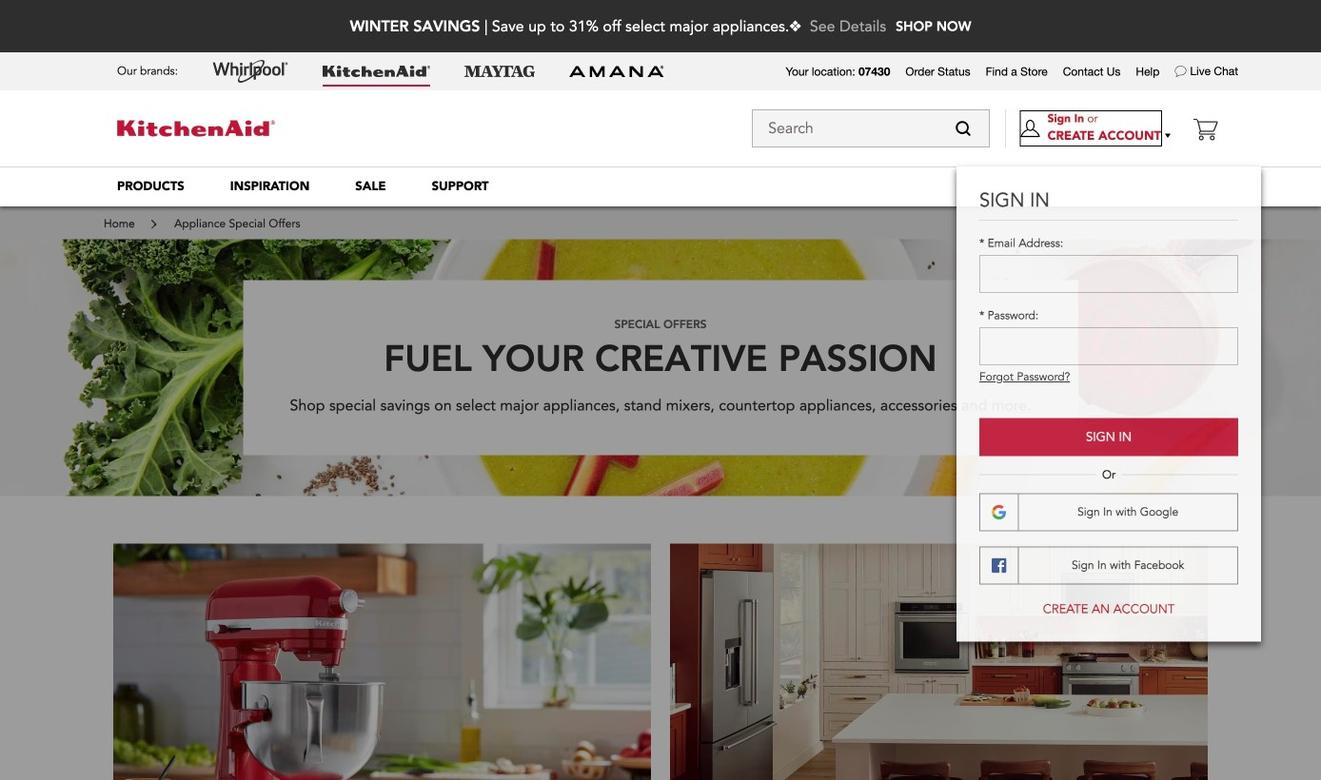 Task type: vqa. For each thing, say whether or not it's contained in the screenshot.
KitchenAid image to the left
yes



Task type: locate. For each thing, give the bounding box(es) containing it.
menu
[[94, 167, 1227, 207]]

0 vertical spatial kitchenaid image
[[323, 66, 430, 77]]

Search search field
[[752, 110, 990, 148]]

maytag image
[[465, 66, 535, 77]]

whirlpool image
[[212, 60, 289, 83]]

0 horizontal spatial kitchenaid image
[[117, 121, 275, 136]]

kitchenaid image
[[323, 66, 430, 77], [117, 121, 275, 136]]

1 vertical spatial kitchenaid image
[[117, 121, 275, 136]]



Task type: describe. For each thing, give the bounding box(es) containing it.
kitchenaid stand mixer image
[[113, 544, 651, 781]]

kitchenaid® kitchen appliances image
[[670, 544, 1208, 781]]

Password password field
[[980, 328, 1239, 366]]

amana image
[[569, 65, 665, 78]]

Email email field
[[980, 255, 1239, 293]]

1 horizontal spatial kitchenaid image
[[323, 66, 430, 77]]



